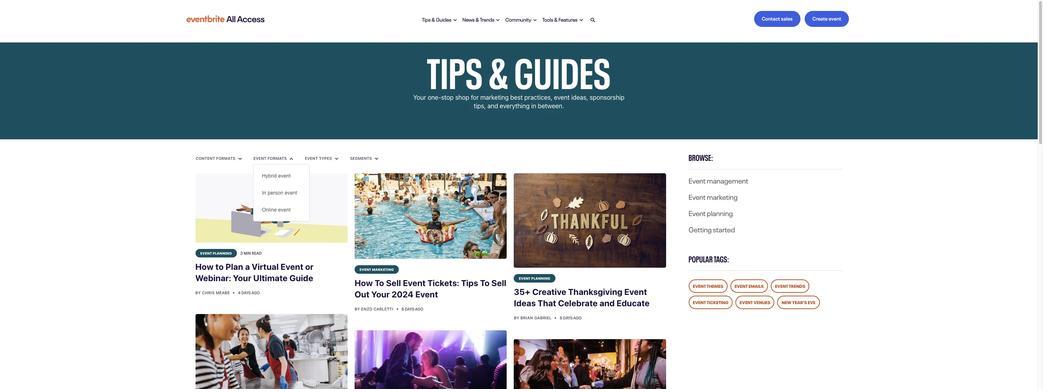 Task type: locate. For each thing, give the bounding box(es) containing it.
by left 'brian'
[[514, 316, 520, 320]]

0 horizontal spatial ago
[[252, 290, 260, 295]]

event left venues on the right bottom
[[740, 299, 753, 305]]

content formats button
[[195, 156, 242, 161]]

event trends
[[775, 283, 806, 289]]

& right news
[[476, 15, 479, 22]]

0 horizontal spatial to
[[375, 278, 384, 288]]

ago down how to sell event tickets: tips to sell out your 2024 event link
[[415, 306, 423, 312]]

0 vertical spatial event planning
[[689, 207, 733, 218]]

0 horizontal spatial marketing
[[372, 267, 394, 272]]

guides inside the tips & guides link
[[436, 15, 452, 22]]

arrow image for features
[[580, 19, 583, 22]]

event marketing link
[[689, 191, 738, 202], [355, 265, 399, 274]]

1 arrow image from the left
[[496, 19, 500, 22]]

event up the 35+
[[519, 276, 531, 281]]

event planning link up the 35+
[[514, 274, 556, 283]]

tickets:
[[428, 278, 459, 288]]

year's
[[793, 299, 807, 305]]

1 vertical spatial event marketing link
[[355, 265, 399, 274]]

2 vertical spatial by
[[514, 316, 520, 320]]

arrow image for event types
[[335, 157, 338, 160]]

themes
[[707, 283, 724, 289]]

marketing up 2024
[[372, 267, 394, 272]]

sell up 2024
[[386, 278, 401, 288]]

event planning up to
[[200, 250, 232, 255]]

marketing inside your one-stop shop for marketing best practices, event ideas, sponsorship tips, and everything in between.
[[481, 94, 509, 101]]

popular
[[689, 252, 713, 265]]

arrow image inside content formats popup button
[[238, 157, 242, 160]]

how to plan a virtual event or webinar: your ultimate guide
[[195, 262, 314, 283]]

0 horizontal spatial planning
[[213, 250, 232, 255]]

arrow image inside community link
[[533, 19, 537, 22]]

event up 2024
[[403, 278, 426, 288]]

event inside how to plan a virtual event or webinar: your ultimate guide
[[281, 262, 304, 272]]

1 vertical spatial event planning
[[200, 250, 232, 255]]

1 horizontal spatial planning
[[532, 276, 551, 281]]

1 horizontal spatial guides
[[515, 37, 611, 100]]

event marketing down event management
[[689, 191, 738, 202]]

0 vertical spatial 6
[[402, 306, 404, 312]]

1 vertical spatial event marketing
[[360, 267, 394, 272]]

1 vertical spatial ago
[[415, 306, 423, 312]]

event up webinar: on the bottom left of page
[[200, 250, 212, 255]]

0 horizontal spatial event planning
[[200, 250, 232, 255]]

6 right gabriel
[[560, 315, 563, 321]]

event themes link
[[689, 279, 728, 293]]

how inside how to plan a virtual event or webinar: your ultimate guide
[[195, 262, 214, 272]]

1 horizontal spatial event planning link
[[514, 274, 556, 283]]

tips & guides
[[422, 15, 452, 22], [427, 37, 611, 100]]

event planning
[[689, 207, 733, 218], [200, 250, 232, 255], [519, 276, 551, 281]]

by chris meabe
[[195, 290, 231, 295]]

arrow image
[[238, 157, 242, 160], [290, 157, 293, 160]]

formats right content
[[216, 156, 235, 161]]

0 horizontal spatial 6
[[402, 306, 404, 312]]

0 vertical spatial how
[[195, 262, 214, 272]]

marketing
[[481, 94, 509, 101], [707, 191, 738, 202], [372, 267, 394, 272]]

0 vertical spatial event planning link
[[689, 207, 733, 218]]

0 horizontal spatial by
[[195, 290, 201, 295]]

marketing down event management
[[707, 191, 738, 202]]

by enzo carletti link
[[355, 307, 395, 311]]

features
[[559, 15, 578, 22]]

1 to from the left
[[375, 278, 384, 288]]

days
[[241, 290, 251, 295], [405, 306, 415, 312], [563, 315, 573, 321]]

tips,
[[474, 102, 486, 110]]

formats inside popup button
[[216, 156, 235, 161]]

event inside 'link'
[[278, 173, 291, 179]]

days down 2024
[[405, 306, 415, 312]]

arrow image right types
[[335, 157, 338, 160]]

your inside how to sell event tickets: tips to sell out your 2024 event
[[372, 289, 390, 299]]

1 horizontal spatial your
[[372, 289, 390, 299]]

2 to from the left
[[480, 278, 490, 288]]

1 horizontal spatial marketing
[[481, 94, 509, 101]]

ideas,
[[572, 94, 588, 101]]

2 horizontal spatial by
[[514, 316, 520, 320]]

event left emails
[[735, 283, 748, 289]]

and
[[488, 102, 498, 110], [600, 298, 615, 308]]

1 vertical spatial days
[[405, 306, 415, 312]]

1 arrow image from the left
[[335, 157, 338, 160]]

arrow image for community
[[533, 19, 537, 22]]

by left chris
[[195, 290, 201, 295]]

2 horizontal spatial your
[[413, 94, 426, 101]]

lots of people at a pool party image
[[355, 173, 507, 259]]

how for how to plan a virtual event or webinar: your ultimate guide
[[195, 262, 214, 272]]

started
[[713, 224, 735, 234]]

and inside your one-stop shop for marketing best practices, event ideas, sponsorship tips, and everything in between.
[[488, 102, 498, 110]]

tips & guides link
[[419, 11, 460, 27]]

arrow image for event formats
[[290, 157, 293, 160]]

formats up hybrid event on the left top
[[268, 156, 287, 161]]

event up "between."
[[554, 94, 570, 101]]

arrow image inside the event formats dropdown button
[[290, 157, 293, 160]]

content
[[196, 156, 215, 161]]

management
[[707, 175, 749, 185]]

event for create event
[[829, 15, 842, 22]]

2 vertical spatial event planning
[[519, 276, 551, 281]]

0 horizontal spatial sell
[[386, 278, 401, 288]]

1 horizontal spatial event planning
[[519, 276, 551, 281]]

0 vertical spatial your
[[413, 94, 426, 101]]

0 horizontal spatial arrow image
[[238, 157, 242, 160]]

1 horizontal spatial formats
[[268, 156, 287, 161]]

that
[[538, 298, 556, 308]]

1 formats from the left
[[216, 156, 235, 161]]

1 horizontal spatial arrow image
[[290, 157, 293, 160]]

event right person on the left of page
[[285, 190, 297, 196]]

arrow image
[[335, 157, 338, 160], [375, 157, 378, 160]]

2 vertical spatial tips
[[461, 278, 479, 288]]

0 vertical spatial event marketing link
[[689, 191, 738, 202]]

days down celebrate
[[563, 315, 573, 321]]

0 horizontal spatial guides
[[436, 15, 452, 22]]

1 horizontal spatial sell
[[492, 278, 507, 288]]

trends
[[480, 15, 495, 22]]

days right the 4
[[241, 290, 251, 295]]

by for 35+ creative thanksgiving event ideas that celebrate and educate
[[514, 316, 520, 320]]

in
[[532, 102, 536, 110]]

planning up "creative"
[[532, 276, 551, 281]]

0 horizontal spatial and
[[488, 102, 498, 110]]

community link
[[503, 11, 540, 27]]

2 vertical spatial planning
[[532, 276, 551, 281]]

sell left the 35+
[[492, 278, 507, 288]]

by left enzo
[[355, 307, 360, 311]]

getting started link
[[689, 224, 735, 234]]

1 vertical spatial by
[[355, 307, 360, 311]]

2 vertical spatial your
[[372, 289, 390, 299]]

event left types
[[305, 156, 318, 161]]

& left news
[[432, 15, 435, 22]]

event planning up the 35+
[[519, 276, 551, 281]]

arrow image
[[496, 19, 500, 22], [533, 19, 537, 22]]

popular tags:
[[689, 252, 730, 265]]

or
[[305, 262, 314, 272]]

event marketing up out
[[360, 267, 394, 272]]

0 horizontal spatial arrow image
[[496, 19, 500, 22]]

practices,
[[525, 94, 553, 101]]

event planning link
[[689, 207, 733, 218], [195, 249, 237, 257], [514, 274, 556, 283]]

2 arrow image from the left
[[533, 19, 537, 22]]

your down a
[[233, 273, 252, 283]]

0 horizontal spatial arrow image
[[453, 19, 457, 22]]

1 vertical spatial event planning link
[[195, 249, 237, 257]]

6 days ago down celebrate
[[560, 315, 582, 321]]

your up carletti on the left of page
[[372, 289, 390, 299]]

event trends link
[[771, 279, 810, 293]]

2 arrow image from the left
[[375, 157, 378, 160]]

your
[[413, 94, 426, 101], [233, 273, 252, 283], [372, 289, 390, 299]]

1 vertical spatial and
[[600, 298, 615, 308]]

your left one-
[[413, 94, 426, 101]]

event down event management
[[689, 191, 706, 202]]

6 days ago down 2024
[[402, 306, 423, 312]]

event right hybrid
[[278, 173, 291, 179]]

arrow image for news & trends
[[496, 19, 500, 22]]

&
[[432, 15, 435, 22], [476, 15, 479, 22], [555, 15, 558, 22], [489, 37, 509, 100]]

0 vertical spatial by
[[195, 290, 201, 295]]

2 horizontal spatial ago
[[574, 315, 582, 321]]

1 horizontal spatial days
[[405, 306, 415, 312]]

0 vertical spatial 6 days ago
[[402, 306, 423, 312]]

0 horizontal spatial 6 days ago
[[402, 306, 423, 312]]

event planning link up 'getting started' link
[[689, 207, 733, 218]]

event guests and food vendor image
[[514, 339, 666, 389]]

people laughing while serving food image
[[195, 314, 348, 389]]

how up webinar: on the bottom left of page
[[195, 262, 214, 272]]

arrow image inside 'tools & features' link
[[580, 19, 583, 22]]

hybrid
[[262, 173, 277, 179]]

a
[[245, 262, 250, 272]]

guides
[[436, 15, 452, 22], [515, 37, 611, 100]]

event right online on the bottom
[[278, 207, 291, 213]]

arrow image right trends
[[496, 19, 500, 22]]

tags:
[[714, 252, 730, 265]]

1 horizontal spatial arrow image
[[580, 19, 583, 22]]

1 vertical spatial 6 days ago
[[560, 315, 582, 321]]

arrow image right content formats
[[238, 157, 242, 160]]

to
[[375, 278, 384, 288], [480, 278, 490, 288]]

search icon image
[[591, 18, 596, 23]]

marketing for left event marketing link
[[372, 267, 394, 272]]

event emails link
[[731, 279, 768, 293]]

1 horizontal spatial by
[[355, 307, 360, 311]]

tips inside the tips & guides link
[[422, 15, 431, 22]]

1 horizontal spatial event marketing
[[689, 191, 738, 202]]

by
[[195, 290, 201, 295], [355, 307, 360, 311], [514, 316, 520, 320]]

person
[[268, 190, 283, 196]]

arrow image inside the tips & guides link
[[453, 19, 457, 22]]

marketing up tips,
[[481, 94, 509, 101]]

0 horizontal spatial your
[[233, 273, 252, 283]]

1 vertical spatial how
[[355, 278, 373, 288]]

event planning link for how to plan a virtual event or webinar: your ultimate guide
[[195, 249, 237, 257]]

event right create
[[829, 15, 842, 22]]

0 horizontal spatial event planning link
[[195, 249, 237, 257]]

0 vertical spatial marketing
[[481, 94, 509, 101]]

how to sell event tickets: tips to sell out your 2024 event
[[355, 278, 507, 299]]

event up guide
[[281, 262, 304, 272]]

0 vertical spatial ago
[[252, 290, 260, 295]]

chris
[[202, 290, 215, 295]]

in person event link
[[254, 184, 309, 201]]

out
[[355, 289, 370, 299]]

event
[[254, 156, 267, 161], [305, 156, 318, 161], [689, 175, 706, 185], [689, 191, 706, 202], [689, 207, 706, 218], [200, 250, 212, 255], [281, 262, 304, 272], [360, 267, 371, 272], [519, 276, 531, 281], [403, 278, 426, 288], [693, 283, 706, 289], [735, 283, 748, 289], [775, 283, 788, 289], [625, 287, 647, 297], [416, 289, 438, 299], [693, 299, 706, 305], [740, 299, 753, 305]]

ago down celebrate
[[574, 315, 582, 321]]

arrow image inside the event types popup button
[[335, 157, 338, 160]]

1 horizontal spatial to
[[480, 278, 490, 288]]

arrow image up hybrid event 'link'
[[290, 157, 293, 160]]

how up out
[[355, 278, 373, 288]]

0 horizontal spatial days
[[241, 290, 251, 295]]

0 horizontal spatial how
[[195, 262, 214, 272]]

by for how to sell event tickets: tips to sell out your 2024 event
[[355, 307, 360, 311]]

0 vertical spatial days
[[241, 290, 251, 295]]

arrow image inside segments "dropdown button"
[[375, 157, 378, 160]]

arrow image
[[453, 19, 457, 22], [580, 19, 583, 22]]

1 horizontal spatial ago
[[415, 306, 423, 312]]

in
[[262, 190, 266, 196]]

community
[[506, 15, 532, 22]]

online event link
[[254, 201, 309, 218]]

& right tools
[[555, 15, 558, 22]]

arrow image right segments
[[375, 157, 378, 160]]

1 vertical spatial 6
[[560, 315, 563, 321]]

2 horizontal spatial days
[[563, 315, 573, 321]]

1 horizontal spatial 6 days ago
[[560, 315, 582, 321]]

by enzo carletti
[[355, 307, 395, 311]]

ticketing
[[707, 299, 729, 305]]

days for ultimate
[[241, 290, 251, 295]]

arrow image left news
[[453, 19, 457, 22]]

6
[[402, 306, 404, 312], [560, 315, 563, 321]]

venues
[[754, 299, 771, 305]]

2 horizontal spatial marketing
[[707, 191, 738, 202]]

gabriel
[[534, 316, 552, 320]]

formats inside dropdown button
[[268, 156, 287, 161]]

3 min read
[[241, 250, 262, 256]]

event marketing link up out
[[355, 265, 399, 274]]

event venues link
[[736, 296, 775, 309]]

2 horizontal spatial event planning link
[[689, 207, 733, 218]]

event marketing link down event management
[[689, 191, 738, 202]]

2 vertical spatial marketing
[[372, 267, 394, 272]]

0 vertical spatial and
[[488, 102, 498, 110]]

1 horizontal spatial and
[[600, 298, 615, 308]]

0 horizontal spatial arrow image
[[335, 157, 338, 160]]

couple dancing in nightclub image
[[355, 330, 507, 389]]

arrow image left search icon
[[580, 19, 583, 22]]

1 horizontal spatial 6
[[560, 315, 563, 321]]

& for the news & trends link
[[476, 15, 479, 22]]

your one-stop shop for marketing best practices, event ideas, sponsorship tips, and everything in between.
[[413, 94, 625, 110]]

1 horizontal spatial how
[[355, 278, 373, 288]]

1 vertical spatial your
[[233, 273, 252, 283]]

arrow image inside the news & trends link
[[496, 19, 500, 22]]

formats
[[216, 156, 235, 161], [268, 156, 287, 161]]

your inside your one-stop shop for marketing best practices, event ideas, sponsorship tips, and everything in between.
[[413, 94, 426, 101]]

2 horizontal spatial planning
[[707, 207, 733, 218]]

types
[[319, 156, 332, 161]]

0 vertical spatial tips & guides
[[422, 15, 452, 22]]

sell
[[386, 278, 401, 288], [492, 278, 507, 288]]

event left themes
[[693, 283, 706, 289]]

1 arrow image from the left
[[238, 157, 242, 160]]

event up hybrid
[[254, 156, 267, 161]]

2 arrow image from the left
[[580, 19, 583, 22]]

event venues
[[740, 299, 771, 305]]

6 days ago
[[402, 306, 423, 312], [560, 315, 582, 321]]

planning up to
[[213, 250, 232, 255]]

2 formats from the left
[[268, 156, 287, 161]]

0 vertical spatial guides
[[436, 15, 452, 22]]

browse:
[[689, 151, 714, 163]]

how inside how to sell event tickets: tips to sell out your 2024 event
[[355, 278, 373, 288]]

and down thanksgiving
[[600, 298, 615, 308]]

event planning up 'getting started' link
[[689, 207, 733, 218]]

1 vertical spatial marketing
[[707, 191, 738, 202]]

0 vertical spatial tips
[[422, 15, 431, 22]]

1 arrow image from the left
[[453, 19, 457, 22]]

arrow image left tools
[[533, 19, 537, 22]]

0 horizontal spatial formats
[[216, 156, 235, 161]]

arrow image for guides
[[453, 19, 457, 22]]

1 vertical spatial planning
[[213, 250, 232, 255]]

35+
[[514, 287, 531, 297]]

and right tips,
[[488, 102, 498, 110]]

2 arrow image from the left
[[290, 157, 293, 160]]

arrow image for segments
[[375, 157, 378, 160]]

1 horizontal spatial event marketing link
[[689, 191, 738, 202]]

stop
[[441, 94, 454, 101]]

event types button
[[305, 156, 339, 161]]

ago
[[252, 290, 260, 295], [415, 306, 423, 312], [574, 315, 582, 321]]

ago for your
[[415, 306, 423, 312]]

content formats
[[196, 156, 236, 161]]

event planning link up to
[[195, 249, 237, 257]]

1 horizontal spatial arrow image
[[533, 19, 537, 22]]

planning up started
[[707, 207, 733, 218]]

ago right the 4
[[252, 290, 260, 295]]

6 down 2024
[[402, 306, 404, 312]]

by for how to plan a virtual event or webinar: your ultimate guide
[[195, 290, 201, 295]]

event planning for 35+ creative thanksgiving event ideas that celebrate and educate
[[519, 276, 551, 281]]

1 horizontal spatial arrow image
[[375, 157, 378, 160]]

event up out
[[360, 267, 371, 272]]

event up educate
[[625, 287, 647, 297]]

event for online event
[[278, 207, 291, 213]]

2 vertical spatial event planning link
[[514, 274, 556, 283]]



Task type: vqa. For each thing, say whether or not it's contained in the screenshot.
Contact Support
no



Task type: describe. For each thing, give the bounding box(es) containing it.
1 vertical spatial tips & guides
[[427, 37, 611, 100]]

3
[[241, 250, 243, 256]]

new year's eve
[[782, 299, 816, 305]]

6 days ago for sell
[[402, 306, 423, 312]]

tools & features
[[543, 15, 578, 22]]

hybrid event link
[[254, 167, 309, 184]]

online event
[[262, 207, 291, 213]]

ultimate
[[253, 273, 288, 283]]

segments element
[[253, 164, 310, 221]]

create event link
[[805, 11, 850, 27]]

thanksgiving
[[568, 287, 623, 297]]

event formats button
[[253, 156, 294, 161]]

eve
[[808, 299, 816, 305]]

one-
[[428, 94, 441, 101]]

event ticketing
[[693, 299, 729, 305]]

0 vertical spatial planning
[[707, 207, 733, 218]]

everything
[[500, 102, 530, 110]]

trends
[[789, 283, 806, 289]]

event emails
[[735, 283, 764, 289]]

& for the tips & guides link
[[432, 15, 435, 22]]

shop
[[455, 94, 470, 101]]

by brian gabriel link
[[514, 316, 553, 320]]

6 for sell
[[402, 306, 404, 312]]

event ticketing link
[[689, 296, 733, 309]]

event themes
[[693, 283, 724, 289]]

getting started
[[689, 224, 735, 234]]

how to plan a virtual event or webinar: your ultimate guide link
[[195, 257, 348, 288]]

4 days ago
[[238, 290, 260, 295]]

webinar:
[[195, 273, 231, 283]]

35+ creative thanksgiving event ideas that celebrate and educate
[[514, 287, 650, 308]]

between.
[[538, 102, 564, 110]]

ago for ultimate
[[252, 290, 260, 295]]

event down event themes link at the bottom right of the page
[[693, 299, 706, 305]]

enzo
[[361, 307, 373, 311]]

sponsorship
[[590, 94, 625, 101]]

getting
[[689, 224, 712, 234]]

emails
[[749, 283, 764, 289]]

plan
[[226, 262, 243, 272]]

brian
[[521, 316, 533, 320]]

6 days ago for thanksgiving
[[560, 315, 582, 321]]

marketing for rightmost event marketing link
[[707, 191, 738, 202]]

new
[[782, 299, 792, 305]]

contact sales link
[[754, 11, 801, 27]]

new year's eve link
[[778, 296, 820, 309]]

logo eventbrite image
[[185, 13, 266, 25]]

best
[[511, 94, 523, 101]]

event management link
[[689, 175, 749, 185]]

event inside "link"
[[735, 283, 748, 289]]

1 vertical spatial guides
[[515, 37, 611, 100]]

how to sell event tickets: tips to sell out your 2024 event link
[[355, 274, 507, 304]]

news & trends
[[463, 15, 495, 22]]

event up getting
[[689, 207, 706, 218]]

event left trends
[[775, 283, 788, 289]]

6 for thanksgiving
[[560, 315, 563, 321]]

2 horizontal spatial event planning
[[689, 207, 733, 218]]

event inside your one-stop shop for marketing best practices, event ideas, sponsorship tips, and everything in between.
[[554, 94, 570, 101]]

event inside dropdown button
[[254, 156, 267, 161]]

0 horizontal spatial event marketing
[[360, 267, 394, 272]]

planning for 35+ creative thanksgiving event ideas that celebrate and educate
[[532, 276, 551, 281]]

event down browse:
[[689, 175, 706, 185]]

your inside how to plan a virtual event or webinar: your ultimate guide
[[233, 273, 252, 283]]

event down tickets:
[[416, 289, 438, 299]]

for
[[471, 94, 479, 101]]

news & trends link
[[460, 11, 503, 27]]

1 vertical spatial tips
[[427, 37, 483, 100]]

& for 'tools & features' link at the right
[[555, 15, 558, 22]]

formats for event
[[268, 156, 287, 161]]

event formats
[[254, 156, 288, 161]]

event planning link for 35+ creative thanksgiving event ideas that celebrate and educate
[[514, 274, 556, 283]]

virtual
[[252, 262, 279, 272]]

formats for content
[[216, 156, 235, 161]]

sales
[[781, 15, 793, 22]]

how for how to sell event tickets: tips to sell out your 2024 event
[[355, 278, 373, 288]]

event inside popup button
[[305, 156, 318, 161]]

contact sales
[[762, 15, 793, 22]]

event inside 35+ creative thanksgiving event ideas that celebrate and educate
[[625, 287, 647, 297]]

in person event
[[262, 190, 297, 196]]

meabe
[[216, 290, 230, 295]]

hybrid event
[[262, 173, 291, 179]]

2 vertical spatial ago
[[574, 315, 582, 321]]

and inside 35+ creative thanksgiving event ideas that celebrate and educate
[[600, 298, 615, 308]]

event management
[[689, 175, 749, 185]]

news
[[463, 15, 475, 22]]

event types
[[305, 156, 333, 161]]

2 sell from the left
[[492, 278, 507, 288]]

segments button
[[350, 156, 379, 161]]

to
[[216, 262, 224, 272]]

guide
[[290, 273, 313, 283]]

arrow image for content formats
[[238, 157, 242, 160]]

by brian gabriel
[[514, 316, 553, 320]]

2 vertical spatial days
[[563, 315, 573, 321]]

read
[[252, 250, 262, 256]]

tools
[[543, 15, 554, 22]]

event planning for how to plan a virtual event or webinar: your ultimate guide
[[200, 250, 232, 255]]

create
[[813, 15, 828, 22]]

planning for how to plan a virtual event or webinar: your ultimate guide
[[213, 250, 232, 255]]

celebrate
[[558, 298, 598, 308]]

ideas
[[514, 298, 536, 308]]

4
[[238, 290, 241, 295]]

2024
[[392, 289, 414, 299]]

tips inside how to sell event tickets: tips to sell out your 2024 event
[[461, 278, 479, 288]]

days for your
[[405, 306, 415, 312]]

carletti
[[374, 307, 394, 311]]

35+ creative thanksgiving event ideas that celebrate and educate link
[[514, 283, 666, 313]]

create event
[[813, 15, 842, 22]]

tools & features link
[[540, 11, 586, 27]]

online
[[262, 207, 277, 213]]

& left best
[[489, 37, 509, 100]]

0 vertical spatial event marketing
[[689, 191, 738, 202]]

0 horizontal spatial event marketing link
[[355, 265, 399, 274]]

min
[[244, 250, 251, 256]]

educate
[[617, 298, 650, 308]]

event for hybrid event
[[278, 173, 291, 179]]

segments
[[350, 156, 373, 161]]

by chris meabe link
[[195, 290, 231, 295]]

1 sell from the left
[[386, 278, 401, 288]]



